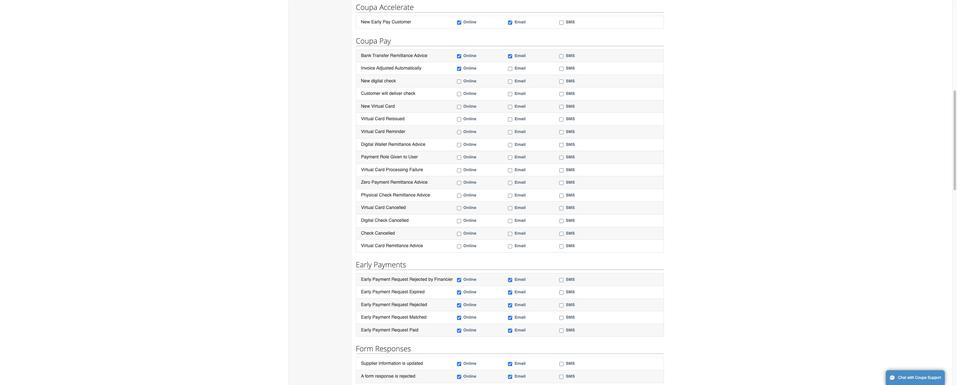 Task type: vqa. For each thing, say whether or not it's contained in the screenshot.
Add-ons Link
no



Task type: describe. For each thing, give the bounding box(es) containing it.
online for digital check cancelled
[[464, 218, 477, 223]]

online for early payment request rejected
[[464, 303, 477, 307]]

check cancelled
[[361, 231, 395, 236]]

information
[[379, 361, 401, 366]]

sms for virtual card reissued
[[566, 117, 575, 121]]

1 vertical spatial pay
[[380, 36, 391, 46]]

email for physical check remittance advice
[[515, 193, 526, 198]]

user
[[409, 154, 418, 160]]

coupa for coupa pay
[[356, 36, 378, 46]]

sms for customer will deliver check
[[566, 91, 575, 96]]

sms for early payment request matched
[[566, 315, 575, 320]]

sms for check cancelled
[[566, 231, 575, 236]]

advice for physical check remittance advice
[[417, 193, 430, 198]]

a form response is rejected
[[361, 374, 416, 379]]

card for reminder
[[375, 129, 385, 134]]

digital
[[372, 78, 383, 83]]

processing
[[386, 167, 408, 172]]

sms for invoice adjusted automatically
[[566, 66, 575, 71]]

chat with coupa support button
[[887, 371, 946, 386]]

payment for zero payment remittance advice
[[372, 180, 390, 185]]

email for early payment request matched
[[515, 315, 526, 320]]

payment for early payment request paid
[[373, 328, 391, 333]]

rejected for early payment request rejected
[[410, 302, 427, 307]]

request for early payment request paid
[[392, 328, 409, 333]]

online for early payment request paid
[[464, 328, 477, 333]]

1 vertical spatial check
[[404, 91, 416, 96]]

early payment request expired
[[361, 290, 425, 295]]

sms for virtual card processing failure
[[566, 167, 575, 172]]

virtual card remittance advice
[[361, 243, 423, 248]]

card for remittance
[[375, 243, 385, 248]]

virtual for virtual card reissued
[[361, 116, 374, 121]]

sms for early payment request rejected
[[566, 303, 575, 307]]

invoice
[[361, 66, 376, 71]]

bank transfer remittance advice
[[361, 53, 428, 58]]

role
[[380, 154, 390, 160]]

accelerate
[[380, 2, 414, 12]]

early payment request paid
[[361, 328, 419, 333]]

sms for new early pay customer
[[566, 20, 575, 24]]

online for early payment request rejected by financier
[[464, 277, 477, 282]]

email for check cancelled
[[515, 231, 526, 236]]

adjusted
[[377, 66, 394, 71]]

advice for zero payment remittance advice
[[415, 180, 428, 185]]

given
[[391, 154, 403, 160]]

email for new virtual card
[[515, 104, 526, 109]]

card for reissued
[[375, 116, 385, 121]]

payment for early payment request rejected by financier
[[373, 277, 391, 282]]

will
[[382, 91, 388, 96]]

coupa inside button
[[916, 376, 927, 380]]

by
[[429, 277, 433, 282]]

request for early payment request matched
[[392, 315, 409, 320]]

online for digital wallet remittance advice
[[464, 142, 477, 147]]

payment for early payment request expired
[[373, 290, 391, 295]]

support
[[928, 376, 942, 380]]

zero payment remittance advice
[[361, 180, 428, 185]]

virtual card reissued
[[361, 116, 405, 121]]

sms for early payment request paid
[[566, 328, 575, 333]]

invoice adjusted automatically
[[361, 66, 422, 71]]

new virtual card
[[361, 104, 395, 109]]

online for new digital check
[[464, 79, 477, 83]]

email for early payment request expired
[[515, 290, 526, 295]]

virtual for virtual card remittance advice
[[361, 243, 374, 248]]

early for early payment request paid
[[361, 328, 372, 333]]

digital for digital check cancelled
[[361, 218, 374, 223]]

online for virtual card reissued
[[464, 117, 477, 121]]

sms for bank transfer remittance advice
[[566, 53, 575, 58]]

virtual for virtual card reminder
[[361, 129, 374, 134]]

financier
[[435, 277, 453, 282]]

online for physical check remittance advice
[[464, 193, 477, 198]]

remittance for check
[[393, 193, 416, 198]]

wallet
[[375, 142, 387, 147]]

0 vertical spatial check
[[385, 78, 396, 83]]

email for zero payment remittance advice
[[515, 180, 526, 185]]

online for early payment request matched
[[464, 315, 477, 320]]

email for early payment request rejected by financier
[[515, 277, 526, 282]]

customer will deliver check
[[361, 91, 416, 96]]

early payment request rejected by financier
[[361, 277, 453, 282]]

email for a form response is rejected
[[515, 374, 526, 379]]

form
[[365, 374, 374, 379]]

email for virtual card reissued
[[515, 117, 526, 121]]

sms for zero payment remittance advice
[[566, 180, 575, 185]]

email for early payment request rejected
[[515, 303, 526, 307]]

early for early payment request rejected
[[361, 302, 372, 307]]

sms for new digital check
[[566, 79, 575, 83]]

new for new virtual card
[[361, 104, 370, 109]]

chat
[[899, 376, 907, 380]]

2 vertical spatial check
[[361, 231, 374, 236]]

payment role given to user
[[361, 154, 418, 160]]

sms for digital wallet remittance advice
[[566, 142, 575, 147]]

expired
[[410, 290, 425, 295]]

sms for virtual card reminder
[[566, 129, 575, 134]]

email for new digital check
[[515, 79, 526, 83]]

new for new early pay customer
[[361, 19, 370, 24]]

online for virtual card cancelled
[[464, 206, 477, 210]]

online for new virtual card
[[464, 104, 477, 109]]

remittance for card
[[386, 243, 409, 248]]

digital wallet remittance advice
[[361, 142, 426, 147]]

with
[[908, 376, 915, 380]]

early for early payment request rejected by financier
[[361, 277, 372, 282]]

online for invoice adjusted automatically
[[464, 66, 477, 71]]

sms for early payment request expired
[[566, 290, 575, 295]]

early for early payment request expired
[[361, 290, 372, 295]]

new digital check
[[361, 78, 396, 83]]

email for digital wallet remittance advice
[[515, 142, 526, 147]]

online for a form response is rejected
[[464, 374, 477, 379]]

online for virtual card remittance advice
[[464, 244, 477, 248]]

email for virtual card reminder
[[515, 129, 526, 134]]

form
[[356, 344, 374, 354]]

rejected
[[400, 374, 416, 379]]

paid
[[410, 328, 419, 333]]

2 vertical spatial cancelled
[[375, 231, 395, 236]]



Task type: locate. For each thing, give the bounding box(es) containing it.
sms for virtual card cancelled
[[566, 206, 575, 210]]

11 online from the top
[[464, 167, 477, 172]]

1 new from the top
[[361, 19, 370, 24]]

14 sms from the top
[[566, 206, 575, 210]]

payment down early payments
[[373, 277, 391, 282]]

remittance down "zero payment remittance advice"
[[393, 193, 416, 198]]

2 email from the top
[[515, 53, 526, 58]]

10 email from the top
[[515, 155, 526, 160]]

digital left wallet
[[361, 142, 374, 147]]

remittance for wallet
[[389, 142, 411, 147]]

online for early payment request expired
[[464, 290, 477, 295]]

virtual card reminder
[[361, 129, 406, 134]]

21 sms from the top
[[566, 315, 575, 320]]

21 email from the top
[[515, 315, 526, 320]]

23 online from the top
[[464, 362, 477, 366]]

bank
[[361, 53, 372, 58]]

0 horizontal spatial is
[[395, 374, 399, 379]]

sms for physical check remittance advice
[[566, 193, 575, 198]]

sms for supplier information is updated
[[566, 362, 575, 366]]

check down digital check cancelled
[[361, 231, 374, 236]]

pay
[[383, 19, 391, 24], [380, 36, 391, 46]]

18 sms from the top
[[566, 277, 575, 282]]

12 sms from the top
[[566, 180, 575, 185]]

early payment request rejected
[[361, 302, 427, 307]]

check down virtual card cancelled
[[375, 218, 388, 223]]

8 sms from the top
[[566, 129, 575, 134]]

request for early payment request expired
[[392, 290, 409, 295]]

23 sms from the top
[[566, 362, 575, 366]]

email for supplier information is updated
[[515, 362, 526, 366]]

a
[[361, 374, 364, 379]]

5 request from the top
[[392, 328, 409, 333]]

transfer
[[373, 53, 389, 58]]

payment right the zero
[[372, 180, 390, 185]]

advice for digital wallet remittance advice
[[412, 142, 426, 147]]

1 vertical spatial cancelled
[[389, 218, 409, 223]]

20 sms from the top
[[566, 303, 575, 307]]

rejected up matched
[[410, 302, 427, 307]]

0 vertical spatial new
[[361, 19, 370, 24]]

updated
[[407, 361, 423, 366]]

24 email from the top
[[515, 374, 526, 379]]

virtual down virtual card reissued
[[361, 129, 374, 134]]

4 request from the top
[[392, 315, 409, 320]]

17 email from the top
[[515, 244, 526, 248]]

1 vertical spatial customer
[[361, 91, 381, 96]]

pay down coupa accelerate
[[383, 19, 391, 24]]

rejected
[[410, 277, 427, 282], [410, 302, 427, 307]]

1 horizontal spatial customer
[[392, 19, 411, 24]]

5 sms from the top
[[566, 91, 575, 96]]

16 online from the top
[[464, 231, 477, 236]]

22 sms from the top
[[566, 328, 575, 333]]

2 vertical spatial new
[[361, 104, 370, 109]]

0 vertical spatial pay
[[383, 19, 391, 24]]

email for new early pay customer
[[515, 20, 526, 24]]

email for early payment request paid
[[515, 328, 526, 333]]

0 vertical spatial digital
[[361, 142, 374, 147]]

3 request from the top
[[392, 302, 409, 307]]

responses
[[375, 344, 411, 354]]

3 online from the top
[[464, 66, 477, 71]]

digital check cancelled
[[361, 218, 409, 223]]

coupa up bank
[[356, 36, 378, 46]]

card down customer will deliver check
[[385, 104, 395, 109]]

2 online from the top
[[464, 53, 477, 58]]

0 vertical spatial rejected
[[410, 277, 427, 282]]

chat with coupa support
[[899, 376, 942, 380]]

online for check cancelled
[[464, 231, 477, 236]]

new left digital in the left of the page
[[361, 78, 370, 83]]

remittance up given at the top
[[389, 142, 411, 147]]

14 online from the top
[[464, 206, 477, 210]]

4 email from the top
[[515, 79, 526, 83]]

1 vertical spatial check
[[375, 218, 388, 223]]

sms for payment role given to user
[[566, 155, 575, 160]]

request down early payment request matched on the left bottom of page
[[392, 328, 409, 333]]

is left "rejected"
[[395, 374, 399, 379]]

24 online from the top
[[464, 374, 477, 379]]

new up virtual card reissued
[[361, 104, 370, 109]]

early payment request matched
[[361, 315, 427, 320]]

email for payment role given to user
[[515, 155, 526, 160]]

new
[[361, 19, 370, 24], [361, 78, 370, 83], [361, 104, 370, 109]]

digital for digital wallet remittance advice
[[361, 142, 374, 147]]

coupa for coupa accelerate
[[356, 2, 378, 12]]

1 horizontal spatial check
[[404, 91, 416, 96]]

online for customer will deliver check
[[464, 91, 477, 96]]

customer down accelerate
[[392, 19, 411, 24]]

failure
[[410, 167, 423, 172]]

request up early payment request matched on the left bottom of page
[[392, 302, 409, 307]]

advice for bank transfer remittance advice
[[414, 53, 428, 58]]

matched
[[410, 315, 427, 320]]

email for invoice adjusted automatically
[[515, 66, 526, 71]]

cancelled
[[386, 205, 406, 210], [389, 218, 409, 223], [375, 231, 395, 236]]

6 sms from the top
[[566, 104, 575, 109]]

cancelled down digital check cancelled
[[375, 231, 395, 236]]

card down role
[[375, 167, 385, 172]]

coupa right with
[[916, 376, 927, 380]]

request for early payment request rejected by financier
[[392, 277, 409, 282]]

email for customer will deliver check
[[515, 91, 526, 96]]

online for zero payment remittance advice
[[464, 180, 477, 185]]

None checkbox
[[457, 21, 462, 25], [509, 21, 513, 25], [509, 54, 513, 58], [560, 54, 564, 58], [457, 67, 462, 71], [509, 67, 513, 71], [560, 67, 564, 71], [509, 80, 513, 84], [457, 105, 462, 109], [509, 105, 513, 109], [560, 105, 564, 109], [509, 118, 513, 122], [560, 130, 564, 135], [509, 143, 513, 147], [457, 156, 462, 160], [560, 156, 564, 160], [457, 168, 462, 173], [457, 181, 462, 185], [509, 181, 513, 185], [560, 181, 564, 185], [457, 194, 462, 198], [509, 194, 513, 198], [560, 194, 564, 198], [560, 219, 564, 223], [457, 232, 462, 236], [457, 245, 462, 249], [560, 245, 564, 249], [560, 291, 564, 295], [457, 316, 462, 320], [560, 316, 564, 320], [457, 329, 462, 333], [509, 329, 513, 333], [560, 363, 564, 367], [457, 375, 462, 379], [509, 375, 513, 379], [457, 21, 462, 25], [509, 21, 513, 25], [509, 54, 513, 58], [560, 54, 564, 58], [457, 67, 462, 71], [509, 67, 513, 71], [560, 67, 564, 71], [509, 80, 513, 84], [457, 105, 462, 109], [509, 105, 513, 109], [560, 105, 564, 109], [509, 118, 513, 122], [560, 130, 564, 135], [509, 143, 513, 147], [457, 156, 462, 160], [560, 156, 564, 160], [457, 168, 462, 173], [457, 181, 462, 185], [509, 181, 513, 185], [560, 181, 564, 185], [457, 194, 462, 198], [509, 194, 513, 198], [560, 194, 564, 198], [560, 219, 564, 223], [457, 232, 462, 236], [457, 245, 462, 249], [560, 245, 564, 249], [560, 291, 564, 295], [457, 316, 462, 320], [560, 316, 564, 320], [457, 329, 462, 333], [509, 329, 513, 333], [560, 363, 564, 367], [457, 375, 462, 379], [509, 375, 513, 379]]

0 horizontal spatial customer
[[361, 91, 381, 96]]

11 email from the top
[[515, 167, 526, 172]]

check
[[379, 193, 392, 198], [375, 218, 388, 223], [361, 231, 374, 236]]

2 rejected from the top
[[410, 302, 427, 307]]

sms for a form response is rejected
[[566, 374, 575, 379]]

virtual card cancelled
[[361, 205, 406, 210]]

customer left will
[[361, 91, 381, 96]]

is left updated
[[403, 361, 406, 366]]

1 vertical spatial coupa
[[356, 36, 378, 46]]

0 vertical spatial customer
[[392, 19, 411, 24]]

email
[[515, 20, 526, 24], [515, 53, 526, 58], [515, 66, 526, 71], [515, 79, 526, 83], [515, 91, 526, 96], [515, 104, 526, 109], [515, 117, 526, 121], [515, 129, 526, 134], [515, 142, 526, 147], [515, 155, 526, 160], [515, 167, 526, 172], [515, 180, 526, 185], [515, 193, 526, 198], [515, 206, 526, 210], [515, 218, 526, 223], [515, 231, 526, 236], [515, 244, 526, 248], [515, 277, 526, 282], [515, 290, 526, 295], [515, 303, 526, 307], [515, 315, 526, 320], [515, 328, 526, 333], [515, 362, 526, 366], [515, 374, 526, 379]]

early down early payment request expired on the bottom left of the page
[[361, 302, 372, 307]]

2 new from the top
[[361, 78, 370, 83]]

remittance
[[391, 53, 413, 58], [389, 142, 411, 147], [391, 180, 413, 185], [393, 193, 416, 198], [386, 243, 409, 248]]

payment left role
[[361, 154, 379, 160]]

coupa accelerate
[[356, 2, 414, 12]]

9 online from the top
[[464, 142, 477, 147]]

coupa up new early pay customer
[[356, 2, 378, 12]]

1 sms from the top
[[566, 20, 575, 24]]

20 online from the top
[[464, 303, 477, 307]]

sms for digital check cancelled
[[566, 218, 575, 223]]

virtual down physical
[[361, 205, 374, 210]]

17 sms from the top
[[566, 244, 575, 248]]

early down early payments
[[361, 277, 372, 282]]

None checkbox
[[560, 21, 564, 25], [457, 54, 462, 58], [457, 80, 462, 84], [560, 80, 564, 84], [457, 92, 462, 96], [509, 92, 513, 96], [560, 92, 564, 96], [457, 118, 462, 122], [560, 118, 564, 122], [457, 130, 462, 135], [509, 130, 513, 135], [457, 143, 462, 147], [560, 143, 564, 147], [509, 156, 513, 160], [509, 168, 513, 173], [560, 168, 564, 173], [457, 207, 462, 211], [509, 207, 513, 211], [560, 207, 564, 211], [457, 219, 462, 223], [509, 219, 513, 223], [509, 232, 513, 236], [560, 232, 564, 236], [509, 245, 513, 249], [457, 278, 462, 282], [509, 278, 513, 282], [560, 278, 564, 282], [457, 291, 462, 295], [509, 291, 513, 295], [457, 304, 462, 308], [509, 304, 513, 308], [560, 304, 564, 308], [509, 316, 513, 320], [560, 329, 564, 333], [457, 363, 462, 367], [509, 363, 513, 367], [560, 375, 564, 379], [560, 21, 564, 25], [457, 54, 462, 58], [457, 80, 462, 84], [560, 80, 564, 84], [457, 92, 462, 96], [509, 92, 513, 96], [560, 92, 564, 96], [457, 118, 462, 122], [560, 118, 564, 122], [457, 130, 462, 135], [509, 130, 513, 135], [457, 143, 462, 147], [560, 143, 564, 147], [509, 156, 513, 160], [509, 168, 513, 173], [560, 168, 564, 173], [457, 207, 462, 211], [509, 207, 513, 211], [560, 207, 564, 211], [457, 219, 462, 223], [509, 219, 513, 223], [509, 232, 513, 236], [560, 232, 564, 236], [509, 245, 513, 249], [457, 278, 462, 282], [509, 278, 513, 282], [560, 278, 564, 282], [457, 291, 462, 295], [509, 291, 513, 295], [457, 304, 462, 308], [509, 304, 513, 308], [560, 304, 564, 308], [509, 316, 513, 320], [560, 329, 564, 333], [457, 363, 462, 367], [509, 363, 513, 367], [560, 375, 564, 379]]

7 online from the top
[[464, 117, 477, 121]]

18 email from the top
[[515, 277, 526, 282]]

request up early payment request expired on the bottom left of the page
[[392, 277, 409, 282]]

2 sms from the top
[[566, 53, 575, 58]]

check right deliver
[[404, 91, 416, 96]]

12 email from the top
[[515, 180, 526, 185]]

remittance up the automatically
[[391, 53, 413, 58]]

5 online from the top
[[464, 91, 477, 96]]

virtual card processing failure
[[361, 167, 423, 172]]

automatically
[[395, 66, 422, 71]]

online for virtual card reminder
[[464, 129, 477, 134]]

1 vertical spatial is
[[395, 374, 399, 379]]

21 online from the top
[[464, 315, 477, 320]]

8 online from the top
[[464, 129, 477, 134]]

22 email from the top
[[515, 328, 526, 333]]

16 email from the top
[[515, 231, 526, 236]]

physical check remittance advice
[[361, 193, 430, 198]]

19 email from the top
[[515, 290, 526, 295]]

3 email from the top
[[515, 66, 526, 71]]

4 online from the top
[[464, 79, 477, 83]]

3 new from the top
[[361, 104, 370, 109]]

sms for early payment request rejected by financier
[[566, 277, 575, 282]]

request for early payment request rejected
[[392, 302, 409, 307]]

18 online from the top
[[464, 277, 477, 282]]

20 email from the top
[[515, 303, 526, 307]]

8 email from the top
[[515, 129, 526, 134]]

virtual up virtual card reissued
[[372, 104, 384, 109]]

digital up check cancelled
[[361, 218, 374, 223]]

23 email from the top
[[515, 362, 526, 366]]

0 horizontal spatial check
[[385, 78, 396, 83]]

advice
[[414, 53, 428, 58], [412, 142, 426, 147], [415, 180, 428, 185], [417, 193, 430, 198], [410, 243, 423, 248]]

card up digital check cancelled
[[375, 205, 385, 210]]

early payments
[[356, 260, 406, 270]]

4 sms from the top
[[566, 79, 575, 83]]

1 vertical spatial digital
[[361, 218, 374, 223]]

7 email from the top
[[515, 117, 526, 121]]

card up wallet
[[375, 129, 385, 134]]

online for new early pay customer
[[464, 20, 477, 24]]

physical
[[361, 193, 378, 198]]

card
[[385, 104, 395, 109], [375, 116, 385, 121], [375, 129, 385, 134], [375, 167, 385, 172], [375, 205, 385, 210], [375, 243, 385, 248]]

1 vertical spatial new
[[361, 78, 370, 83]]

0 vertical spatial coupa
[[356, 2, 378, 12]]

virtual down new virtual card
[[361, 116, 374, 121]]

5 email from the top
[[515, 91, 526, 96]]

check for digital
[[375, 218, 388, 223]]

email for bank transfer remittance advice
[[515, 53, 526, 58]]

supplier
[[361, 361, 378, 366]]

15 sms from the top
[[566, 218, 575, 223]]

digital
[[361, 142, 374, 147], [361, 218, 374, 223]]

cancelled for digital check cancelled
[[389, 218, 409, 223]]

13 sms from the top
[[566, 193, 575, 198]]

sms for new virtual card
[[566, 104, 575, 109]]

early up early payment request paid
[[361, 315, 372, 320]]

remittance down processing
[[391, 180, 413, 185]]

15 email from the top
[[515, 218, 526, 223]]

online for payment role given to user
[[464, 155, 477, 160]]

remittance for transfer
[[391, 53, 413, 58]]

1 vertical spatial rejected
[[410, 302, 427, 307]]

3 sms from the top
[[566, 66, 575, 71]]

payment down early payment request matched on the left bottom of page
[[373, 328, 391, 333]]

1 digital from the top
[[361, 142, 374, 147]]

email for digital check cancelled
[[515, 218, 526, 223]]

virtual up the zero
[[361, 167, 374, 172]]

pay up transfer
[[380, 36, 391, 46]]

email for virtual card remittance advice
[[515, 244, 526, 248]]

10 sms from the top
[[566, 155, 575, 160]]

13 email from the top
[[515, 193, 526, 198]]

payment for early payment request rejected
[[373, 302, 391, 307]]

early for early payments
[[356, 260, 372, 270]]

early
[[372, 19, 382, 24], [356, 260, 372, 270], [361, 277, 372, 282], [361, 290, 372, 295], [361, 302, 372, 307], [361, 315, 372, 320], [361, 328, 372, 333]]

new for new digital check
[[361, 78, 370, 83]]

online
[[464, 20, 477, 24], [464, 53, 477, 58], [464, 66, 477, 71], [464, 79, 477, 83], [464, 91, 477, 96], [464, 104, 477, 109], [464, 117, 477, 121], [464, 129, 477, 134], [464, 142, 477, 147], [464, 155, 477, 160], [464, 167, 477, 172], [464, 180, 477, 185], [464, 193, 477, 198], [464, 206, 477, 210], [464, 218, 477, 223], [464, 231, 477, 236], [464, 244, 477, 248], [464, 277, 477, 282], [464, 290, 477, 295], [464, 303, 477, 307], [464, 315, 477, 320], [464, 328, 477, 333], [464, 362, 477, 366], [464, 374, 477, 379]]

12 online from the top
[[464, 180, 477, 185]]

online for virtual card processing failure
[[464, 167, 477, 172]]

1 rejected from the top
[[410, 277, 427, 282]]

cancelled down physical check remittance advice
[[386, 205, 406, 210]]

virtual
[[372, 104, 384, 109], [361, 116, 374, 121], [361, 129, 374, 134], [361, 167, 374, 172], [361, 205, 374, 210], [361, 243, 374, 248]]

rejected for early payment request rejected by financier
[[410, 277, 427, 282]]

cancelled for virtual card cancelled
[[386, 205, 406, 210]]

online for bank transfer remittance advice
[[464, 53, 477, 58]]

sms
[[566, 20, 575, 24], [566, 53, 575, 58], [566, 66, 575, 71], [566, 79, 575, 83], [566, 91, 575, 96], [566, 104, 575, 109], [566, 117, 575, 121], [566, 129, 575, 134], [566, 142, 575, 147], [566, 155, 575, 160], [566, 167, 575, 172], [566, 180, 575, 185], [566, 193, 575, 198], [566, 206, 575, 210], [566, 218, 575, 223], [566, 231, 575, 236], [566, 244, 575, 248], [566, 277, 575, 282], [566, 290, 575, 295], [566, 303, 575, 307], [566, 315, 575, 320], [566, 328, 575, 333], [566, 362, 575, 366], [566, 374, 575, 379]]

request
[[392, 277, 409, 282], [392, 290, 409, 295], [392, 302, 409, 307], [392, 315, 409, 320], [392, 328, 409, 333]]

remittance for payment
[[391, 180, 413, 185]]

email for virtual card processing failure
[[515, 167, 526, 172]]

11 sms from the top
[[566, 167, 575, 172]]

early up early payment request rejected
[[361, 290, 372, 295]]

request down early payment request rejected
[[392, 315, 409, 320]]

early up form
[[361, 328, 372, 333]]

payment up early payment request paid
[[373, 315, 391, 320]]

rejected left by
[[410, 277, 427, 282]]

card down check cancelled
[[375, 243, 385, 248]]

payment down early payment request expired on the bottom left of the page
[[373, 302, 391, 307]]

0 vertical spatial cancelled
[[386, 205, 406, 210]]

new early pay customer
[[361, 19, 411, 24]]

early down coupa accelerate
[[372, 19, 382, 24]]

coupa pay
[[356, 36, 391, 46]]

card down new virtual card
[[375, 116, 385, 121]]

zero
[[361, 180, 371, 185]]

9 email from the top
[[515, 142, 526, 147]]

1 horizontal spatial is
[[403, 361, 406, 366]]

1 request from the top
[[392, 277, 409, 282]]

email for virtual card cancelled
[[515, 206, 526, 210]]

request up early payment request rejected
[[392, 290, 409, 295]]

early left payments
[[356, 260, 372, 270]]

0 vertical spatial is
[[403, 361, 406, 366]]

6 online from the top
[[464, 104, 477, 109]]

10 online from the top
[[464, 155, 477, 160]]

24 sms from the top
[[566, 374, 575, 379]]

reminder
[[386, 129, 406, 134]]

customer
[[392, 19, 411, 24], [361, 91, 381, 96]]

card for cancelled
[[375, 205, 385, 210]]

virtual for virtual card cancelled
[[361, 205, 374, 210]]

card for processing
[[375, 167, 385, 172]]

6 email from the top
[[515, 104, 526, 109]]

19 online from the top
[[464, 290, 477, 295]]

response
[[376, 374, 394, 379]]

is
[[403, 361, 406, 366], [395, 374, 399, 379]]

14 email from the top
[[515, 206, 526, 210]]

remittance up payments
[[386, 243, 409, 248]]

sms for virtual card remittance advice
[[566, 244, 575, 248]]

0 vertical spatial check
[[379, 193, 392, 198]]

19 sms from the top
[[566, 290, 575, 295]]

check down invoice adjusted automatically
[[385, 78, 396, 83]]

advice for virtual card remittance advice
[[410, 243, 423, 248]]

2 digital from the top
[[361, 218, 374, 223]]

cancelled down virtual card cancelled
[[389, 218, 409, 223]]

virtual down check cancelled
[[361, 243, 374, 248]]

1 email from the top
[[515, 20, 526, 24]]

22 online from the top
[[464, 328, 477, 333]]

9 sms from the top
[[566, 142, 575, 147]]

1 online from the top
[[464, 20, 477, 24]]

check
[[385, 78, 396, 83], [404, 91, 416, 96]]

to
[[404, 154, 408, 160]]

early for early payment request matched
[[361, 315, 372, 320]]

2 vertical spatial coupa
[[916, 376, 927, 380]]

15 online from the top
[[464, 218, 477, 223]]

form responses
[[356, 344, 411, 354]]

coupa
[[356, 2, 378, 12], [356, 36, 378, 46], [916, 376, 927, 380]]

online for supplier information is updated
[[464, 362, 477, 366]]

reissued
[[386, 116, 405, 121]]

17 online from the top
[[464, 244, 477, 248]]

payments
[[374, 260, 406, 270]]

payment up early payment request rejected
[[373, 290, 391, 295]]

new up coupa pay
[[361, 19, 370, 24]]

check for physical
[[379, 193, 392, 198]]

check up virtual card cancelled
[[379, 193, 392, 198]]

13 online from the top
[[464, 193, 477, 198]]

deliver
[[390, 91, 403, 96]]

2 request from the top
[[392, 290, 409, 295]]

payment
[[361, 154, 379, 160], [372, 180, 390, 185], [373, 277, 391, 282], [373, 290, 391, 295], [373, 302, 391, 307], [373, 315, 391, 320], [373, 328, 391, 333]]

supplier information is updated
[[361, 361, 423, 366]]

7 sms from the top
[[566, 117, 575, 121]]

16 sms from the top
[[566, 231, 575, 236]]



